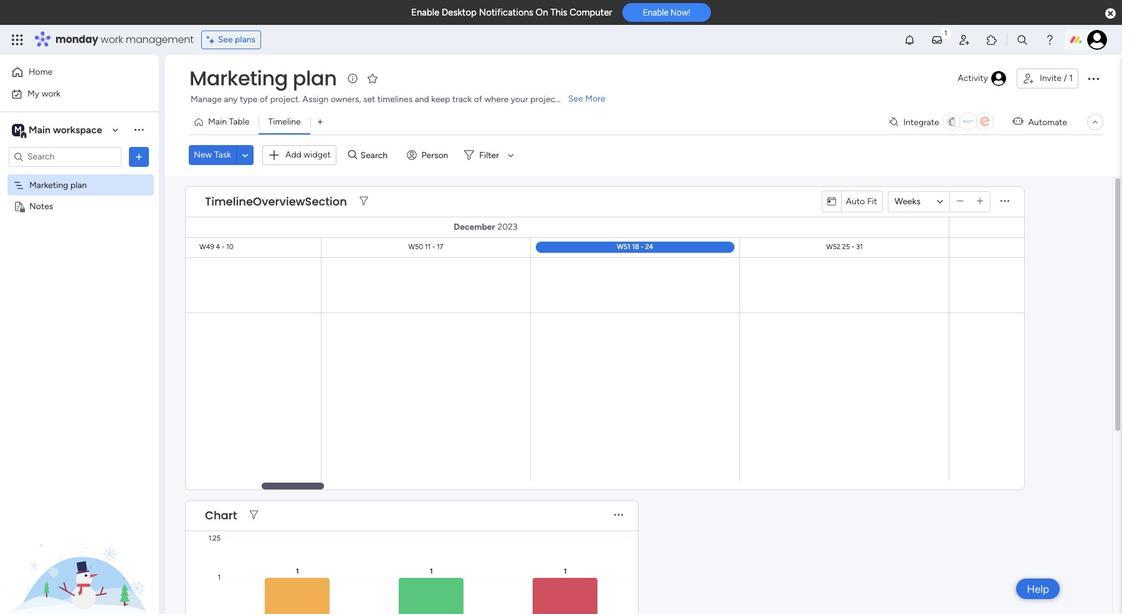 Task type: locate. For each thing, give the bounding box(es) containing it.
set
[[363, 94, 375, 105]]

add view image
[[318, 117, 323, 127]]

see inside see more link
[[568, 93, 583, 104]]

1 horizontal spatial plan
[[293, 64, 337, 92]]

auto
[[846, 196, 865, 207]]

w52   25 - 31
[[826, 243, 863, 251]]

now!
[[671, 8, 690, 18]]

monday
[[55, 32, 98, 47]]

monday work management
[[55, 32, 194, 47]]

invite members image
[[958, 34, 971, 46]]

4
[[216, 243, 220, 251]]

1 vertical spatial marketing
[[29, 180, 68, 190]]

enable for enable now!
[[643, 8, 669, 18]]

and
[[415, 94, 429, 105]]

1 horizontal spatial of
[[474, 94, 482, 105]]

0 horizontal spatial main
[[29, 124, 51, 136]]

management
[[126, 32, 194, 47]]

/
[[1064, 73, 1067, 84]]

0 horizontal spatial enable
[[411, 7, 440, 18]]

- right 4
[[222, 243, 225, 251]]

18
[[632, 243, 639, 251]]

work right the my
[[42, 88, 61, 99]]

apps image
[[986, 34, 998, 46]]

of
[[260, 94, 268, 105], [474, 94, 482, 105]]

notes
[[29, 201, 53, 212]]

december 2023
[[454, 222, 518, 232]]

main inside workspace selection element
[[29, 124, 51, 136]]

see left plans
[[218, 34, 233, 45]]

enable
[[411, 7, 440, 18], [643, 8, 669, 18]]

angle down image
[[242, 151, 248, 160]]

enable inside button
[[643, 8, 669, 18]]

help
[[1027, 583, 1049, 595]]

see for see plans
[[218, 34, 233, 45]]

of right track
[[474, 94, 482, 105]]

w52
[[826, 243, 841, 251]]

private board image
[[13, 200, 25, 212]]

see
[[218, 34, 233, 45], [568, 93, 583, 104]]

0 horizontal spatial of
[[260, 94, 268, 105]]

timelineoverviewsection
[[205, 194, 347, 209]]

marketing plan up type
[[189, 64, 337, 92]]

more dots image
[[1001, 197, 1010, 206], [615, 511, 623, 520]]

manage any type of project. assign owners, set timelines and keep track of where your project stands.
[[191, 94, 589, 105]]

track
[[452, 94, 472, 105]]

collapse board header image
[[1091, 117, 1101, 127]]

4 - from the left
[[852, 243, 855, 251]]

marketing up any
[[189, 64, 288, 92]]

filter
[[479, 150, 499, 161]]

marketing plan up notes at the top left of page
[[29, 180, 87, 190]]

Search in workspace field
[[26, 150, 104, 164]]

workspace image
[[12, 123, 24, 137]]

main content containing timelineoverviewsection
[[22, 176, 1122, 614]]

timeline
[[268, 117, 301, 127]]

enable for enable desktop notifications on this computer
[[411, 7, 440, 18]]

notifications
[[479, 7, 533, 18]]

of right type
[[260, 94, 268, 105]]

w49   4 - 10
[[199, 243, 234, 251]]

w51
[[617, 243, 631, 251]]

help image
[[1044, 34, 1056, 46]]

1 vertical spatial work
[[42, 88, 61, 99]]

0 vertical spatial marketing plan
[[189, 64, 337, 92]]

2 - from the left
[[432, 243, 435, 251]]

- for 18
[[641, 243, 644, 251]]

dapulse close image
[[1106, 7, 1116, 20]]

1 image
[[940, 26, 952, 40]]

person
[[422, 150, 448, 161]]

0 horizontal spatial see
[[218, 34, 233, 45]]

main left the table
[[208, 117, 227, 127]]

main right workspace image
[[29, 124, 51, 136]]

main content
[[22, 176, 1122, 614]]

0 vertical spatial v2 funnel image
[[360, 197, 368, 206]]

see more
[[568, 93, 606, 104]]

1 of from the left
[[260, 94, 268, 105]]

enable left now!
[[643, 8, 669, 18]]

v2 funnel image right the chart
[[250, 511, 258, 520]]

enable now!
[[643, 8, 690, 18]]

0 vertical spatial see
[[218, 34, 233, 45]]

home button
[[7, 62, 134, 82]]

25
[[842, 243, 850, 251]]

1 vertical spatial plan
[[70, 180, 87, 190]]

option
[[0, 174, 159, 176]]

- for 11
[[432, 243, 435, 251]]

1
[[1070, 73, 1073, 84]]

0 vertical spatial plan
[[293, 64, 337, 92]]

notifications image
[[904, 34, 916, 46]]

work inside my work button
[[42, 88, 61, 99]]

see for see more
[[568, 93, 583, 104]]

where
[[485, 94, 509, 105]]

marketing
[[189, 64, 288, 92], [29, 180, 68, 190]]

show board description image
[[346, 72, 360, 85]]

add widget button
[[262, 145, 336, 165]]

enable left desktop at the left
[[411, 7, 440, 18]]

w51   18 - 24
[[617, 243, 654, 251]]

plan down search in workspace field in the left top of the page
[[70, 180, 87, 190]]

v2 today image
[[827, 197, 836, 206]]

your
[[511, 94, 528, 105]]

list box
[[0, 172, 159, 385]]

workspace selection element
[[12, 122, 104, 139]]

1 horizontal spatial marketing plan
[[189, 64, 337, 92]]

main
[[208, 117, 227, 127], [29, 124, 51, 136]]

0 horizontal spatial work
[[42, 88, 61, 99]]

- right "11"
[[432, 243, 435, 251]]

see more link
[[567, 93, 607, 105]]

select product image
[[11, 34, 24, 46]]

2023
[[498, 222, 518, 232]]

this
[[551, 7, 567, 18]]

see inside see plans button
[[218, 34, 233, 45]]

0 horizontal spatial marketing plan
[[29, 180, 87, 190]]

v2 funnel image
[[360, 197, 368, 206], [250, 511, 258, 520]]

1 vertical spatial see
[[568, 93, 583, 104]]

v2 plus image
[[977, 197, 984, 206]]

kendall parks image
[[1087, 30, 1107, 50]]

type
[[240, 94, 258, 105]]

dapulse integrations image
[[889, 117, 899, 127]]

plan up the assign
[[293, 64, 337, 92]]

- left 31
[[852, 243, 855, 251]]

work right monday
[[101, 32, 123, 47]]

3 - from the left
[[641, 243, 644, 251]]

new
[[194, 150, 212, 160]]

- right 18 at top right
[[641, 243, 644, 251]]

0 horizontal spatial v2 funnel image
[[250, 511, 258, 520]]

computer
[[570, 7, 612, 18]]

activity
[[958, 73, 988, 84]]

list box containing marketing plan
[[0, 172, 159, 385]]

project
[[530, 94, 559, 105]]

marketing up notes at the top left of page
[[29, 180, 68, 190]]

1 vertical spatial v2 funnel image
[[250, 511, 258, 520]]

Search field
[[357, 147, 395, 164]]

0 vertical spatial work
[[101, 32, 123, 47]]

1 horizontal spatial v2 funnel image
[[360, 197, 368, 206]]

main table button
[[189, 112, 259, 132]]

task
[[214, 150, 231, 160]]

0 horizontal spatial more dots image
[[615, 511, 623, 520]]

work
[[101, 32, 123, 47], [42, 88, 61, 99]]

stands.
[[561, 94, 589, 105]]

desktop
[[442, 7, 477, 18]]

auto fit button
[[841, 192, 882, 212]]

timelines
[[378, 94, 413, 105]]

1 - from the left
[[222, 243, 225, 251]]

activity button
[[953, 69, 1012, 88]]

0 vertical spatial more dots image
[[1001, 197, 1010, 206]]

main inside main table button
[[208, 117, 227, 127]]

11
[[425, 243, 431, 251]]

v2 funnel image for chart
[[250, 511, 258, 520]]

lottie animation element
[[0, 489, 159, 614]]

see left more
[[568, 93, 583, 104]]

enable desktop notifications on this computer
[[411, 7, 612, 18]]

1 horizontal spatial enable
[[643, 8, 669, 18]]

1 horizontal spatial see
[[568, 93, 583, 104]]

1 horizontal spatial main
[[208, 117, 227, 127]]

v2 funnel image down search field
[[360, 197, 368, 206]]

0 vertical spatial marketing
[[189, 64, 288, 92]]

1 horizontal spatial work
[[101, 32, 123, 47]]

weeks
[[895, 196, 921, 207]]

keep
[[431, 94, 450, 105]]

plan
[[293, 64, 337, 92], [70, 180, 87, 190]]

timeline button
[[259, 112, 310, 132]]



Task type: describe. For each thing, give the bounding box(es) containing it.
w49
[[199, 243, 214, 251]]

work for monday
[[101, 32, 123, 47]]

1 horizontal spatial marketing
[[189, 64, 288, 92]]

Marketing plan field
[[186, 64, 340, 92]]

1 vertical spatial more dots image
[[615, 511, 623, 520]]

fit
[[867, 196, 877, 207]]

assign
[[303, 94, 329, 105]]

v2 search image
[[348, 148, 357, 162]]

see plans button
[[201, 31, 261, 49]]

see plans
[[218, 34, 256, 45]]

person button
[[402, 145, 456, 165]]

chart
[[205, 508, 237, 523]]

w50   11 - 17
[[408, 243, 443, 251]]

v2 funnel image for timelineoverviewsection
[[360, 197, 368, 206]]

0 horizontal spatial marketing
[[29, 180, 68, 190]]

manage
[[191, 94, 222, 105]]

more
[[585, 93, 606, 104]]

on
[[536, 7, 548, 18]]

new task
[[194, 150, 231, 160]]

invite / 1 button
[[1017, 69, 1079, 88]]

add to favorites image
[[367, 72, 379, 84]]

options image
[[1086, 71, 1101, 86]]

1 vertical spatial marketing plan
[[29, 180, 87, 190]]

auto fit
[[846, 196, 877, 207]]

31
[[856, 243, 863, 251]]

lottie animation image
[[0, 489, 159, 614]]

main for main table
[[208, 117, 227, 127]]

main table
[[208, 117, 250, 127]]

enable now! button
[[622, 3, 711, 22]]

my work
[[27, 88, 61, 99]]

invite
[[1040, 73, 1062, 84]]

filter button
[[460, 145, 518, 165]]

new task button
[[189, 145, 236, 165]]

inbox image
[[931, 34, 944, 46]]

autopilot image
[[1013, 114, 1024, 129]]

v2 minus image
[[957, 197, 964, 206]]

w50
[[408, 243, 423, 251]]

table
[[229, 117, 250, 127]]

- for 25
[[852, 243, 855, 251]]

owners,
[[331, 94, 361, 105]]

- for 4
[[222, 243, 225, 251]]

home
[[29, 67, 52, 77]]

automate
[[1029, 117, 1068, 127]]

integrate
[[904, 117, 939, 127]]

my work button
[[7, 84, 134, 104]]

plans
[[235, 34, 256, 45]]

widget
[[304, 150, 331, 160]]

0 horizontal spatial plan
[[70, 180, 87, 190]]

main for main workspace
[[29, 124, 51, 136]]

project.
[[270, 94, 300, 105]]

17
[[437, 243, 443, 251]]

invite / 1
[[1040, 73, 1073, 84]]

10
[[226, 243, 234, 251]]

main workspace
[[29, 124, 102, 136]]

2 of from the left
[[474, 94, 482, 105]]

december
[[454, 222, 495, 232]]

m
[[14, 124, 22, 135]]

options image
[[133, 151, 145, 163]]

search everything image
[[1016, 34, 1029, 46]]

any
[[224, 94, 238, 105]]

add widget
[[285, 150, 331, 160]]

help button
[[1017, 579, 1060, 600]]

1 horizontal spatial more dots image
[[1001, 197, 1010, 206]]

workspace options image
[[133, 124, 145, 136]]

workspace
[[53, 124, 102, 136]]

add
[[285, 150, 302, 160]]

arrow down image
[[503, 148, 518, 163]]

work for my
[[42, 88, 61, 99]]

24
[[645, 243, 654, 251]]

my
[[27, 88, 39, 99]]



Task type: vqa. For each thing, say whether or not it's contained in the screenshot.
leftmost work
yes



